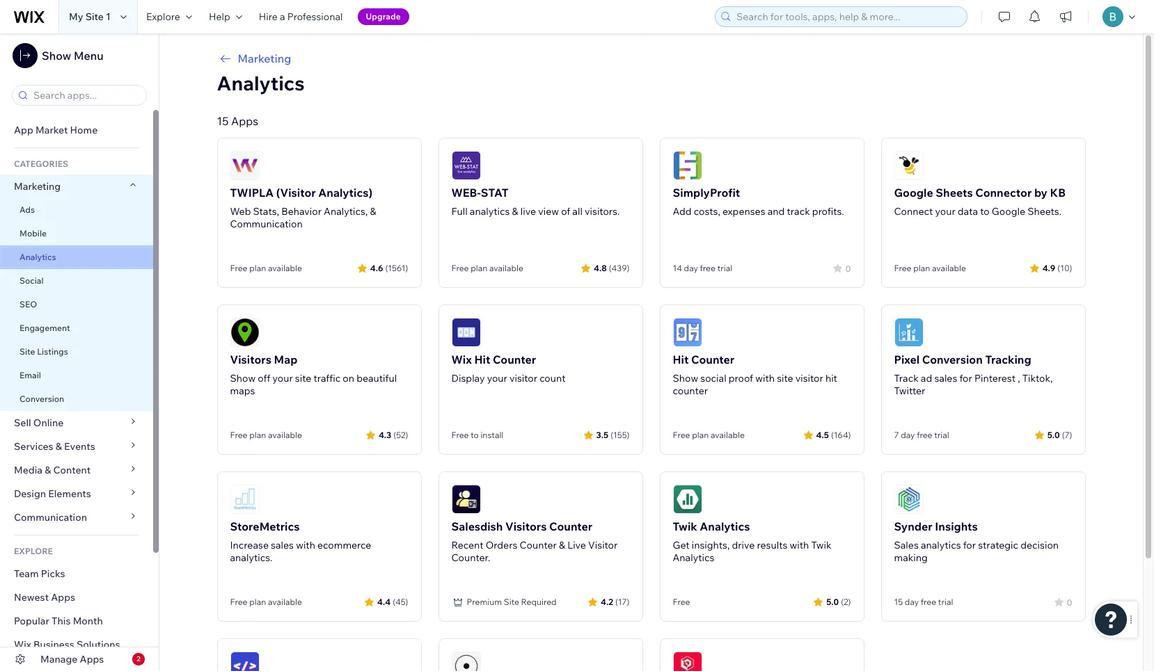 Task type: locate. For each thing, give the bounding box(es) containing it.
show inside "show menu" button
[[42, 49, 71, 63]]

site
[[85, 10, 104, 23], [19, 347, 35, 357], [504, 597, 519, 608]]

0 horizontal spatial analytics
[[470, 205, 510, 218]]

ads
[[19, 205, 35, 215]]

to right data
[[980, 205, 990, 218]]

with right proof
[[755, 372, 775, 385]]

analytics inside web-stat full analytics & live view of all visitors.
[[470, 205, 510, 218]]

5.0 (2)
[[826, 597, 851, 607]]

app market home
[[14, 124, 98, 136]]

twipla (visitor analytics) web stats, behavior analytics, & communication
[[230, 186, 376, 230]]

insights
[[935, 520, 978, 534]]

1 vertical spatial wix
[[14, 639, 31, 652]]

free plan available down stats,
[[230, 263, 302, 274]]

hit inside hit counter show social proof with site visitor hit counter
[[673, 353, 689, 367]]

free plan available down maps
[[230, 430, 302, 441]]

free plan available down the connect
[[894, 263, 966, 274]]

0 vertical spatial for
[[960, 372, 972, 385]]

your inside the 'google sheets connector by kb connect your data to google sheets.'
[[935, 205, 956, 218]]

analytics inside synder insights sales analytics for strategic decision making
[[921, 539, 961, 552]]

1 horizontal spatial apps
[[80, 654, 104, 666]]

conversion inside sidebar element
[[19, 394, 64, 404]]

storemetrics logo image
[[230, 485, 259, 514]]

0 horizontal spatial your
[[273, 372, 293, 385]]

show for hit counter
[[673, 372, 698, 385]]

& right media
[[45, 464, 51, 477]]

your right "off"
[[273, 372, 293, 385]]

& right analytics,
[[370, 205, 376, 218]]

1 vertical spatial free
[[917, 430, 932, 441]]

communication down "twipla"
[[230, 218, 303, 230]]

4.6
[[370, 263, 383, 273]]

google up the connect
[[894, 186, 933, 200]]

1 horizontal spatial google
[[992, 205, 1025, 218]]

5.0 left (2)
[[826, 597, 839, 607]]

wix business solutions link
[[0, 633, 153, 657]]

wix down popular
[[14, 639, 31, 652]]

site up email
[[19, 347, 35, 357]]

day down making
[[905, 597, 919, 608]]

0 horizontal spatial conversion
[[19, 394, 64, 404]]

free plan available for sheets
[[894, 263, 966, 274]]

google sheets connector by kb logo image
[[894, 151, 923, 180]]

plan down stats,
[[249, 263, 266, 274]]

& left live
[[512, 205, 518, 218]]

trial down synder insights sales analytics for strategic decision making
[[938, 597, 953, 608]]

analytics up 15 apps
[[217, 71, 305, 95]]

& inside web-stat full analytics & live view of all visitors.
[[512, 205, 518, 218]]

1 horizontal spatial wix
[[451, 353, 472, 367]]

(7)
[[1062, 430, 1072, 440]]

available for by
[[932, 263, 966, 274]]

available for analytics
[[489, 263, 523, 274]]

4.3 (52)
[[379, 430, 408, 440]]

2 vertical spatial day
[[905, 597, 919, 608]]

2 vertical spatial free
[[921, 597, 936, 608]]

0 vertical spatial free
[[700, 263, 716, 274]]

show for visitors map
[[230, 372, 256, 385]]

with inside hit counter show social proof with site visitor hit counter
[[755, 372, 775, 385]]

2 site from the left
[[777, 372, 793, 385]]

popular
[[14, 615, 49, 628]]

analytics down stat
[[470, 205, 510, 218]]

increase
[[230, 539, 269, 552]]

free plan available down counter at right bottom
[[673, 430, 745, 441]]

0 horizontal spatial visitor
[[510, 372, 537, 385]]

sales down the storemetrics
[[271, 539, 294, 552]]

1 hit from the left
[[474, 353, 490, 367]]

free down the get
[[673, 597, 690, 608]]

(45)
[[393, 597, 408, 607]]

hit
[[826, 372, 837, 385]]

0 horizontal spatial wix
[[14, 639, 31, 652]]

analytics inside sidebar element
[[19, 252, 56, 262]]

explore
[[14, 546, 53, 557]]

events
[[64, 441, 95, 453]]

free
[[230, 263, 247, 274], [451, 263, 469, 274], [894, 263, 912, 274], [230, 430, 247, 441], [451, 430, 469, 441], [673, 430, 690, 441], [230, 597, 247, 608], [673, 597, 690, 608]]

apps
[[231, 114, 258, 128], [51, 592, 75, 604], [80, 654, 104, 666]]

0 horizontal spatial visitors
[[230, 353, 271, 367]]

visitors map logo image
[[230, 318, 259, 347]]

1 horizontal spatial conversion
[[922, 353, 983, 367]]

marketing down hire
[[238, 52, 291, 65]]

available down analytics.
[[268, 597, 302, 608]]

plan for counter
[[692, 430, 709, 441]]

sales
[[934, 372, 957, 385], [271, 539, 294, 552]]

1 vertical spatial trial
[[934, 430, 949, 441]]

4.6 (1561)
[[370, 263, 408, 273]]

site inside hit counter show social proof with site visitor hit counter
[[777, 372, 793, 385]]

salesdish visitors counter logo image
[[451, 485, 481, 514]]

maps
[[230, 385, 255, 397]]

available down behavior
[[268, 263, 302, 274]]

sales inside the storemetrics increase sales with ecommerce analytics.
[[271, 539, 294, 552]]

visitor inside wix hit counter display your visitor count
[[510, 372, 537, 385]]

0 horizontal spatial 5.0
[[826, 597, 839, 607]]

1 horizontal spatial sales
[[934, 372, 957, 385]]

online
[[33, 417, 64, 430]]

0 horizontal spatial 0
[[846, 263, 851, 274]]

conversion
[[922, 353, 983, 367], [19, 394, 64, 404]]

day for conversion
[[901, 430, 915, 441]]

free plan available for counter
[[673, 430, 745, 441]]

free down counter at right bottom
[[673, 430, 690, 441]]

available
[[268, 263, 302, 274], [489, 263, 523, 274], [932, 263, 966, 274], [268, 430, 302, 441], [711, 430, 745, 441], [268, 597, 302, 608]]

for down the "insights" at the right of page
[[963, 539, 976, 552]]

all
[[572, 205, 583, 218]]

web-stat full analytics & live view of all visitors.
[[451, 186, 620, 218]]

1 vertical spatial 0
[[1067, 598, 1072, 608]]

plan for increase
[[249, 597, 266, 608]]

0 horizontal spatial show
[[42, 49, 71, 63]]

1 vertical spatial for
[[963, 539, 976, 552]]

email link
[[0, 364, 153, 388]]

hire a professional
[[259, 10, 343, 23]]

0 horizontal spatial with
[[296, 539, 315, 552]]

5.0
[[1047, 430, 1060, 440], [826, 597, 839, 607]]

5.0 left the (7)
[[1047, 430, 1060, 440]]

free to install
[[451, 430, 504, 441]]

0 horizontal spatial communication
[[14, 512, 89, 524]]

apps down solutions
[[80, 654, 104, 666]]

free plan available for map
[[230, 430, 302, 441]]

site right premium
[[504, 597, 519, 608]]

marketing down categories in the top left of the page
[[14, 180, 61, 193]]

(439)
[[609, 263, 630, 273]]

0 vertical spatial analytics
[[470, 205, 510, 218]]

your for wix hit counter
[[487, 372, 507, 385]]

wix hit counter logo image
[[451, 318, 481, 347]]

show inside hit counter show social proof with site visitor hit counter
[[673, 372, 698, 385]]

plan up wix hit counter logo
[[471, 263, 487, 274]]

twik up the get
[[673, 520, 697, 534]]

0 horizontal spatial twik
[[673, 520, 697, 534]]

0 vertical spatial visitors
[[230, 353, 271, 367]]

show inside visitors map show off your site traffic on beautiful maps
[[230, 372, 256, 385]]

plan down counter at right bottom
[[692, 430, 709, 441]]

0 vertical spatial communication
[[230, 218, 303, 230]]

1 vertical spatial 15
[[894, 597, 903, 608]]

plan down maps
[[249, 430, 266, 441]]

plan down the connect
[[913, 263, 930, 274]]

0 vertical spatial wix
[[451, 353, 472, 367]]

for
[[960, 372, 972, 385], [963, 539, 976, 552]]

app
[[14, 124, 33, 136]]

2 vertical spatial site
[[504, 597, 519, 608]]

visitors up "off"
[[230, 353, 271, 367]]

analytics for insights
[[921, 539, 961, 552]]

proof
[[729, 372, 753, 385]]

your down the sheets
[[935, 205, 956, 218]]

visitors map show off your site traffic on beautiful maps
[[230, 353, 397, 397]]

free plan available down analytics.
[[230, 597, 302, 608]]

premium
[[467, 597, 502, 608]]

plan down analytics.
[[249, 597, 266, 608]]

14
[[673, 263, 682, 274]]

2 visitor from the left
[[795, 372, 823, 385]]

analytics down mobile
[[19, 252, 56, 262]]

1 vertical spatial to
[[471, 430, 479, 441]]

2 horizontal spatial show
[[673, 372, 698, 385]]

free for web-
[[451, 263, 469, 274]]

conversion up ad
[[922, 353, 983, 367]]

wix inside sidebar element
[[14, 639, 31, 652]]

show left "off"
[[230, 372, 256, 385]]

google sheets connector by kb connect your data to google sheets.
[[894, 186, 1066, 218]]

1 horizontal spatial your
[[487, 372, 507, 385]]

hit up the display
[[474, 353, 490, 367]]

0 vertical spatial twik
[[673, 520, 697, 534]]

show left social
[[673, 372, 698, 385]]

available down proof
[[711, 430, 745, 441]]

1 horizontal spatial with
[[755, 372, 775, 385]]

1 vertical spatial google
[[992, 205, 1025, 218]]

1 vertical spatial communication
[[14, 512, 89, 524]]

required
[[521, 597, 557, 608]]

my
[[69, 10, 83, 23]]

analytics for stat
[[470, 205, 510, 218]]

1 horizontal spatial show
[[230, 372, 256, 385]]

my site 1
[[69, 10, 111, 23]]

0 horizontal spatial apps
[[51, 592, 75, 604]]

with right results
[[790, 539, 809, 552]]

free down the connect
[[894, 263, 912, 274]]

2 horizontal spatial apps
[[231, 114, 258, 128]]

available down data
[[932, 263, 966, 274]]

get
[[673, 539, 690, 552]]

1 horizontal spatial site
[[85, 10, 104, 23]]

visitor left the hit
[[795, 372, 823, 385]]

1 visitor from the left
[[510, 372, 537, 385]]

trial right 14
[[717, 263, 732, 274]]

conversion up sell online
[[19, 394, 64, 404]]

hire a professional link
[[250, 0, 351, 33]]

apps up twipla (visitor analytics) logo in the left of the page
[[231, 114, 258, 128]]

site left 1
[[85, 10, 104, 23]]

free plan available for increase
[[230, 597, 302, 608]]

communication
[[230, 218, 303, 230], [14, 512, 89, 524]]

free left install
[[451, 430, 469, 441]]

Search for tools, apps, help & more... field
[[732, 7, 963, 26]]

site left traffic
[[295, 372, 311, 385]]

1 vertical spatial marketing
[[14, 180, 61, 193]]

4.2 (17)
[[601, 597, 630, 607]]

making
[[894, 552, 928, 565]]

visitor left the "count"
[[510, 372, 537, 385]]

1 site from the left
[[295, 372, 311, 385]]

twik right results
[[811, 539, 831, 552]]

with left ecommerce
[[296, 539, 315, 552]]

free down making
[[921, 597, 936, 608]]

0 horizontal spatial sales
[[271, 539, 294, 552]]

hit down hit counter logo
[[673, 353, 689, 367]]

twik analytics get insights, drive results with twik analytics
[[673, 520, 831, 565]]

1 horizontal spatial visitors
[[505, 520, 547, 534]]

your right the display
[[487, 372, 507, 385]]

1 horizontal spatial visitor
[[795, 372, 823, 385]]

sell online link
[[0, 411, 153, 435]]

1
[[106, 10, 111, 23]]

0 vertical spatial site
[[85, 10, 104, 23]]

newest apps link
[[0, 586, 153, 610]]

0 vertical spatial to
[[980, 205, 990, 218]]

to left install
[[471, 430, 479, 441]]

available down "off"
[[268, 430, 302, 441]]

0 horizontal spatial marketing
[[14, 180, 61, 193]]

free right 14
[[700, 263, 716, 274]]

4.4 (45)
[[377, 597, 408, 607]]

free for insights
[[921, 597, 936, 608]]

trial right '7'
[[934, 430, 949, 441]]

0 vertical spatial 5.0
[[1047, 430, 1060, 440]]

communication inside sidebar element
[[14, 512, 89, 524]]

apps up 'this'
[[51, 592, 75, 604]]

free for visitors
[[230, 430, 247, 441]]

0 horizontal spatial hit
[[474, 353, 490, 367]]

free plan available down full
[[451, 263, 523, 274]]

site for my
[[85, 10, 104, 23]]

team picks link
[[0, 562, 153, 586]]

track
[[894, 372, 919, 385]]

sheets.
[[1028, 205, 1062, 218]]

1 horizontal spatial communication
[[230, 218, 303, 230]]

0 vertical spatial conversion
[[922, 353, 983, 367]]

help button
[[200, 0, 250, 33]]

2
[[137, 655, 140, 664]]

google
[[894, 186, 933, 200], [992, 205, 1025, 218]]

google down 'connector'
[[992, 205, 1025, 218]]

0 vertical spatial apps
[[231, 114, 258, 128]]

2 horizontal spatial with
[[790, 539, 809, 552]]

wix for hit
[[451, 353, 472, 367]]

beautiful
[[357, 372, 397, 385]]

1 vertical spatial analytics
[[921, 539, 961, 552]]

for inside synder insights sales analytics for strategic decision making
[[963, 539, 976, 552]]

your inside wix hit counter display your visitor count
[[487, 372, 507, 385]]

15 for 15 apps
[[217, 114, 229, 128]]

0 vertical spatial sales
[[934, 372, 957, 385]]

insights,
[[692, 539, 730, 552]]

free
[[700, 263, 716, 274], [917, 430, 932, 441], [921, 597, 936, 608]]

0 horizontal spatial marketing link
[[0, 175, 153, 198]]

counter inside wix hit counter display your visitor count
[[493, 353, 536, 367]]

1 horizontal spatial hit
[[673, 353, 689, 367]]

1 vertical spatial conversion
[[19, 394, 64, 404]]

0 vertical spatial 0
[[846, 263, 851, 274]]

5.0 (7)
[[1047, 430, 1072, 440]]

free down full
[[451, 263, 469, 274]]

app market home link
[[0, 118, 153, 142]]

0 vertical spatial 15
[[217, 114, 229, 128]]

0 horizontal spatial to
[[471, 430, 479, 441]]

analytics down the "insights" at the right of page
[[921, 539, 961, 552]]

live
[[521, 205, 536, 218]]

2 vertical spatial trial
[[938, 597, 953, 608]]

1 vertical spatial twik
[[811, 539, 831, 552]]

free down maps
[[230, 430, 247, 441]]

1 vertical spatial apps
[[51, 592, 75, 604]]

1 horizontal spatial marketing
[[238, 52, 291, 65]]

4.5 (164)
[[816, 430, 851, 440]]

available down live
[[489, 263, 523, 274]]

(visitor
[[276, 186, 316, 200]]

available for web
[[268, 263, 302, 274]]

1 horizontal spatial 5.0
[[1047, 430, 1060, 440]]

for left pinterest
[[960, 372, 972, 385]]

free plan available for (visitor
[[230, 263, 302, 274]]

analytics up insights,
[[700, 520, 750, 534]]

counter inside hit counter show social proof with site visitor hit counter
[[691, 353, 735, 367]]

0 vertical spatial trial
[[717, 263, 732, 274]]

wix inside wix hit counter display your visitor count
[[451, 353, 472, 367]]

business
[[33, 639, 74, 652]]

sales right ad
[[934, 372, 957, 385]]

site
[[295, 372, 311, 385], [777, 372, 793, 385]]

& inside salesdish visitors counter recent orders counter & live visitor counter.
[[559, 539, 565, 552]]

plan for (visitor
[[249, 263, 266, 274]]

analytics left drive
[[673, 552, 714, 565]]

free right '7'
[[917, 430, 932, 441]]

1 vertical spatial site
[[19, 347, 35, 357]]

1 horizontal spatial to
[[980, 205, 990, 218]]

0 vertical spatial google
[[894, 186, 933, 200]]

1 vertical spatial day
[[901, 430, 915, 441]]

hit counter show social proof with site visitor hit counter
[[673, 353, 837, 397]]

engagement
[[19, 323, 70, 333]]

profits.
[[812, 205, 844, 218]]

0 horizontal spatial site
[[295, 372, 311, 385]]

visitors up "orders" on the bottom left
[[505, 520, 547, 534]]

pixel conversion & all channel logo image
[[673, 652, 702, 672]]

trial for sales
[[938, 597, 953, 608]]

0 horizontal spatial site
[[19, 347, 35, 357]]

solutions
[[77, 639, 120, 652]]

1 horizontal spatial analytics
[[921, 539, 961, 552]]

1 vertical spatial marketing link
[[0, 175, 153, 198]]

day for add
[[684, 263, 698, 274]]

0 vertical spatial day
[[684, 263, 698, 274]]

hit counter logo image
[[673, 318, 702, 347]]

2 hit from the left
[[673, 353, 689, 367]]

0 horizontal spatial 15
[[217, 114, 229, 128]]

marketing inside sidebar element
[[14, 180, 61, 193]]

1 vertical spatial visitors
[[505, 520, 547, 534]]

hit
[[474, 353, 490, 367], [673, 353, 689, 367]]

communication inside twipla (visitor analytics) web stats, behavior analytics, & communication
[[230, 218, 303, 230]]

15
[[217, 114, 229, 128], [894, 597, 903, 608]]

14 day free trial
[[673, 263, 732, 274]]

plan for stat
[[471, 263, 487, 274]]

free down analytics.
[[230, 597, 247, 608]]

4.8 (439)
[[594, 263, 630, 273]]

twik analytics logo image
[[673, 485, 702, 514]]

conversion inside pixel conversion tracking track ad sales for pinterest , tiktok, twitter
[[922, 353, 983, 367]]

apps for newest apps
[[51, 592, 75, 604]]

day right '7'
[[901, 430, 915, 441]]

communication down design elements
[[14, 512, 89, 524]]

month
[[73, 615, 103, 628]]

day right 14
[[684, 263, 698, 274]]

15 apps
[[217, 114, 258, 128]]

design
[[14, 488, 46, 501]]

1 vertical spatial 5.0
[[826, 597, 839, 607]]

orders
[[486, 539, 517, 552]]

sales inside pixel conversion tracking track ad sales for pinterest , tiktok, twitter
[[934, 372, 957, 385]]

& left 'live'
[[559, 539, 565, 552]]

free down the web
[[230, 263, 247, 274]]

0 vertical spatial marketing link
[[217, 50, 1086, 67]]

2 horizontal spatial your
[[935, 205, 956, 218]]

show left "menu"
[[42, 49, 71, 63]]

site right proof
[[777, 372, 793, 385]]

5.0 for twik analytics
[[826, 597, 839, 607]]

1 horizontal spatial site
[[777, 372, 793, 385]]

your inside visitors map show off your site traffic on beautiful maps
[[273, 372, 293, 385]]

2 vertical spatial apps
[[80, 654, 104, 666]]

1 horizontal spatial 15
[[894, 597, 903, 608]]

wix up the display
[[451, 353, 472, 367]]

free for conversion
[[917, 430, 932, 441]]

explore
[[146, 10, 180, 23]]

1 vertical spatial sales
[[271, 539, 294, 552]]

1 horizontal spatial 0
[[1067, 598, 1072, 608]]

to inside the 'google sheets connector by kb connect your data to google sheets.'
[[980, 205, 990, 218]]

2 horizontal spatial site
[[504, 597, 519, 608]]

trial for tracking
[[934, 430, 949, 441]]



Task type: describe. For each thing, give the bounding box(es) containing it.
15 day free trial
[[894, 597, 953, 608]]

hit inside wix hit counter display your visitor count
[[474, 353, 490, 367]]

salesdish visitors counter recent orders counter & live visitor counter.
[[451, 520, 618, 565]]

simplyprofit logo image
[[673, 151, 702, 180]]

tixel: tiktok pixel installer logo image
[[230, 652, 259, 672]]

4.3
[[379, 430, 391, 440]]

costs,
[[694, 205, 720, 218]]

(155)
[[611, 430, 630, 440]]

ads link
[[0, 198, 153, 222]]

free for add
[[700, 263, 716, 274]]

live
[[567, 539, 586, 552]]

newest apps
[[14, 592, 75, 604]]

available for off
[[268, 430, 302, 441]]

counter
[[673, 385, 708, 397]]

for inside pixel conversion tracking track ad sales for pinterest , tiktok, twitter
[[960, 372, 972, 385]]

tiktok,
[[1022, 372, 1053, 385]]

newest
[[14, 592, 49, 604]]

your for visitors map
[[273, 372, 293, 385]]

sell online
[[14, 417, 64, 430]]

by
[[1034, 186, 1048, 200]]

media & content link
[[0, 459, 153, 482]]

apps for manage apps
[[80, 654, 104, 666]]

apps for 15 apps
[[231, 114, 258, 128]]

site inside visitors map show off your site traffic on beautiful maps
[[295, 372, 311, 385]]

social link
[[0, 269, 153, 293]]

upgrade button
[[357, 8, 409, 25]]

& left events
[[55, 441, 62, 453]]

15 for 15 day free trial
[[894, 597, 903, 608]]

visitors inside visitors map show off your site traffic on beautiful maps
[[230, 353, 271, 367]]

trial for costs,
[[717, 263, 732, 274]]

free for storemetrics
[[230, 597, 247, 608]]

a
[[280, 10, 285, 23]]

web-stat logo image
[[451, 151, 481, 180]]

(10)
[[1058, 263, 1072, 273]]

social
[[701, 372, 727, 385]]

install
[[481, 430, 504, 441]]

pixel conversion tracking track ad sales for pinterest , tiktok, twitter
[[894, 353, 1053, 397]]

hire
[[259, 10, 278, 23]]

site inside sidebar element
[[19, 347, 35, 357]]

web
[[230, 205, 251, 218]]

mobile
[[19, 228, 47, 239]]

site for premium
[[504, 597, 519, 608]]

traffic
[[314, 372, 341, 385]]

help
[[209, 10, 230, 23]]

upgrade
[[366, 11, 401, 22]]

free for twipla
[[230, 263, 247, 274]]

design elements link
[[0, 482, 153, 506]]

simplyprofit add costs, expenses and track profits.
[[673, 186, 844, 218]]

team picks
[[14, 568, 65, 581]]

ecommerce
[[317, 539, 371, 552]]

0 vertical spatial marketing
[[238, 52, 291, 65]]

twipla (visitor analytics) logo image
[[230, 151, 259, 180]]

on
[[343, 372, 354, 385]]

& inside twipla (visitor analytics) web stats, behavior analytics, & communication
[[370, 205, 376, 218]]

available for with
[[268, 597, 302, 608]]

free for wix
[[451, 430, 469, 441]]

services & events link
[[0, 435, 153, 459]]

of
[[561, 205, 570, 218]]

media
[[14, 464, 42, 477]]

sell
[[14, 417, 31, 430]]

plan for map
[[249, 430, 266, 441]]

7
[[894, 430, 899, 441]]

with inside twik analytics get insights, drive results with twik analytics
[[790, 539, 809, 552]]

visitors.
[[585, 205, 620, 218]]

categories
[[14, 159, 68, 169]]

plan for sheets
[[913, 263, 930, 274]]

sales
[[894, 539, 919, 552]]

elements
[[48, 488, 91, 501]]

visitors inside salesdish visitors counter recent orders counter & live visitor counter.
[[505, 520, 547, 534]]

track
[[787, 205, 810, 218]]

popular this month link
[[0, 610, 153, 633]]

free for google
[[894, 263, 912, 274]]

storemetrics increase sales with ecommerce analytics.
[[230, 520, 371, 565]]

attributer logo image
[[451, 652, 481, 672]]

home
[[70, 124, 98, 136]]

pixel conversion tracking logo image
[[894, 318, 923, 347]]

show menu
[[42, 49, 103, 63]]

wix for business
[[14, 639, 31, 652]]

synder insights logo image
[[894, 485, 923, 514]]

4.9
[[1043, 263, 1056, 273]]

7 day free trial
[[894, 430, 949, 441]]

seo
[[19, 299, 37, 310]]

0 for simplyprofit
[[846, 263, 851, 274]]

available for social
[[711, 430, 745, 441]]

display
[[451, 372, 485, 385]]

connect
[[894, 205, 933, 218]]

0 horizontal spatial google
[[894, 186, 933, 200]]

synder
[[894, 520, 933, 534]]

5.0 for pixel conversion tracking
[[1047, 430, 1060, 440]]

manage apps
[[40, 654, 104, 666]]

strategic
[[978, 539, 1018, 552]]

day for insights
[[905, 597, 919, 608]]

Search apps... field
[[29, 86, 142, 105]]

wix hit counter display your visitor count
[[451, 353, 566, 385]]

free plan available for stat
[[451, 263, 523, 274]]

0 for synder insights
[[1067, 598, 1072, 608]]

sidebar element
[[0, 33, 159, 672]]

tracking
[[985, 353, 1031, 367]]

recent
[[451, 539, 484, 552]]

3.5 (155)
[[596, 430, 630, 440]]

view
[[538, 205, 559, 218]]

media & content
[[14, 464, 91, 477]]

with inside the storemetrics increase sales with ecommerce analytics.
[[296, 539, 315, 552]]

counter.
[[451, 552, 490, 565]]

and
[[768, 205, 785, 218]]

analytics)
[[318, 186, 372, 200]]

4.2
[[601, 597, 613, 607]]

free for hit
[[673, 430, 690, 441]]

visitor inside hit counter show social proof with site visitor hit counter
[[795, 372, 823, 385]]

services & events
[[14, 441, 95, 453]]

1 horizontal spatial marketing link
[[217, 50, 1086, 67]]

manage
[[40, 654, 78, 666]]

content
[[53, 464, 91, 477]]

twitter
[[894, 385, 925, 397]]

show menu button
[[13, 43, 103, 68]]

results
[[757, 539, 788, 552]]

(164)
[[831, 430, 851, 440]]

decision
[[1021, 539, 1059, 552]]

site listings link
[[0, 340, 153, 364]]

stat
[[481, 186, 509, 200]]

simplyprofit
[[673, 186, 740, 200]]

picks
[[41, 568, 65, 581]]

analytics,
[[324, 205, 368, 218]]

4.4
[[377, 597, 391, 607]]

1 horizontal spatial twik
[[811, 539, 831, 552]]



Task type: vqa. For each thing, say whether or not it's contained in the screenshot.


